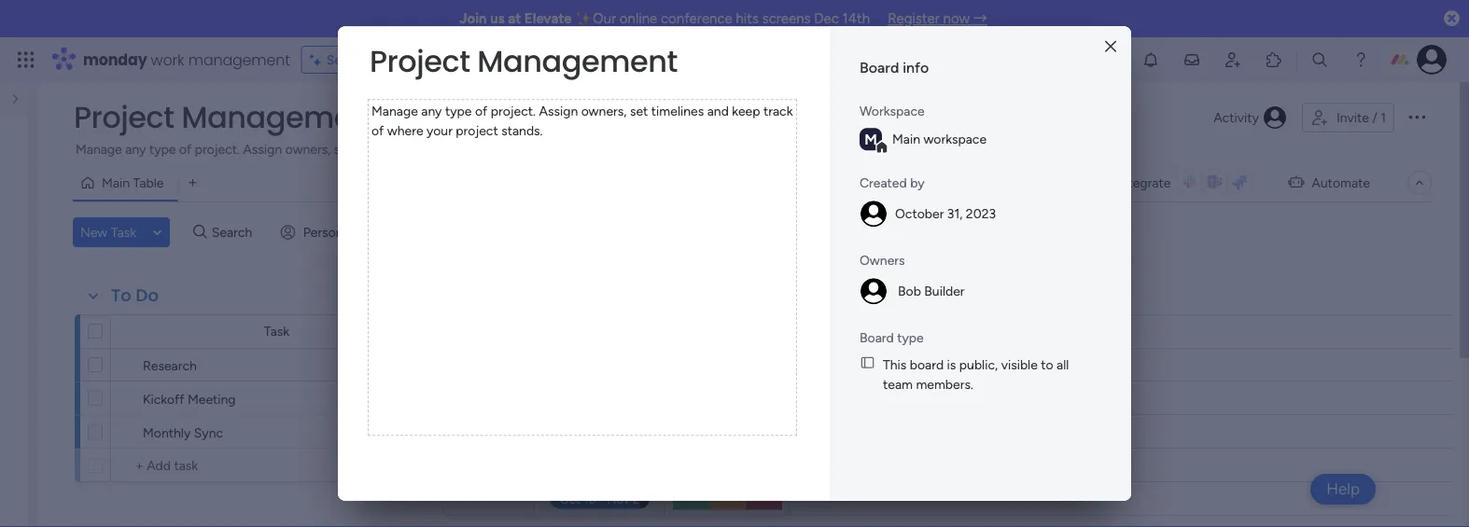 Task type: vqa. For each thing, say whether or not it's contained in the screenshot.
bottommost Status field
no



Task type: locate. For each thing, give the bounding box(es) containing it.
project
[[456, 123, 498, 138], [585, 141, 627, 157]]

1 vertical spatial and
[[411, 141, 433, 157]]

oct
[[584, 424, 605, 439]]

14th
[[843, 10, 870, 27]]

1 vertical spatial board
[[860, 330, 894, 346]]

type right add to favorites icon
[[445, 103, 472, 119]]

is
[[947, 357, 956, 373]]

help button
[[1311, 474, 1376, 505]]

1 vertical spatial type
[[149, 141, 176, 157]]

1 horizontal spatial stands.
[[630, 141, 672, 157]]

inbox image
[[1183, 50, 1201, 69]]

board for board info
[[860, 59, 899, 76]]

0 horizontal spatial project
[[74, 97, 174, 138]]

manage
[[372, 103, 418, 119], [76, 141, 122, 157]]

0 vertical spatial keep
[[732, 103, 760, 119]]

Project Management field
[[365, 41, 799, 82], [69, 97, 386, 138]]

set down online
[[630, 103, 648, 119]]

keep
[[732, 103, 760, 119], [436, 141, 464, 157]]

apps image
[[1265, 50, 1284, 69]]

Search field
[[207, 219, 263, 246]]

0 vertical spatial where
[[387, 123, 423, 138]]

type
[[445, 103, 472, 119], [149, 141, 176, 157], [897, 330, 924, 346]]

where
[[387, 123, 423, 138], [516, 141, 552, 157]]

october 31, 2023
[[895, 206, 996, 222]]

0 horizontal spatial track
[[468, 141, 497, 157]]

project.
[[491, 103, 536, 119], [195, 141, 240, 157]]

1 horizontal spatial any
[[421, 103, 442, 119]]

keep down add to favorites icon
[[436, 141, 464, 157]]

1 vertical spatial manage
[[76, 141, 122, 157]]

track inside button
[[468, 141, 497, 157]]

person
[[303, 225, 343, 240]]

join us at elevate ✨ our online conference hits screens dec 14th
[[459, 10, 870, 27]]

0 horizontal spatial your
[[427, 123, 453, 138]]

type up this
[[897, 330, 924, 346]]

0 vertical spatial project.
[[491, 103, 536, 119]]

0 horizontal spatial any
[[125, 141, 146, 157]]

stands.
[[501, 123, 543, 138], [630, 141, 672, 157]]

research
[[143, 358, 197, 373]]

0 vertical spatial stands.
[[501, 123, 543, 138]]

0 horizontal spatial set
[[334, 141, 352, 157]]

keep down the hits
[[732, 103, 760, 119]]

manage any type of project. assign owners, set timelines and keep track of where your project stands.
[[372, 103, 796, 138], [76, 141, 672, 157]]

0 horizontal spatial type
[[149, 141, 176, 157]]

0 vertical spatial project
[[370, 41, 470, 82]]

conference
[[661, 10, 733, 27]]

elevate
[[525, 10, 572, 27]]

project up show board description icon
[[370, 41, 470, 82]]

sync
[[194, 425, 223, 441]]

assign up search field
[[243, 141, 282, 157]]

1 vertical spatial main
[[102, 175, 130, 191]]

main
[[892, 131, 921, 147], [102, 175, 130, 191]]

0 vertical spatial project management field
[[365, 41, 799, 82]]

1 horizontal spatial timelines
[[651, 103, 704, 119]]

project. up add view image
[[195, 141, 240, 157]]

1 horizontal spatial and
[[707, 103, 729, 119]]

this board is public, visible to all team members.
[[883, 357, 1069, 392]]

1 horizontal spatial assign
[[539, 103, 578, 119]]

board up public board icon
[[860, 330, 894, 346]]

help
[[1327, 480, 1360, 499]]

management
[[477, 41, 678, 82], [181, 97, 382, 138]]

0 horizontal spatial task
[[111, 225, 136, 240]]

set up person
[[334, 141, 352, 157]]

1 vertical spatial where
[[516, 141, 552, 157]]

your
[[427, 123, 453, 138], [555, 141, 581, 157]]

1 horizontal spatial main
[[892, 131, 921, 147]]

board left info
[[860, 59, 899, 76]]

0 vertical spatial task
[[111, 225, 136, 240]]

1 vertical spatial set
[[334, 141, 352, 157]]

new task
[[80, 225, 136, 240]]

project management down "at"
[[370, 41, 678, 82]]

board
[[860, 59, 899, 76], [860, 330, 894, 346]]

main table button
[[73, 168, 178, 198]]

1 vertical spatial project.
[[195, 141, 240, 157]]

main workspace
[[892, 131, 987, 147]]

owners
[[860, 252, 905, 268]]

october
[[895, 206, 944, 222]]

10
[[608, 424, 621, 439]]

set
[[630, 103, 648, 119], [334, 141, 352, 157]]

0 horizontal spatial main
[[102, 175, 130, 191]]

0 horizontal spatial timelines
[[355, 141, 408, 157]]

to
[[111, 284, 131, 308]]

project
[[370, 41, 470, 82], [74, 97, 174, 138]]

0 horizontal spatial where
[[387, 123, 423, 138]]

show board description image
[[395, 108, 417, 127]]

main for main workspace
[[892, 131, 921, 147]]

2 board from the top
[[860, 330, 894, 346]]

invite members image
[[1224, 50, 1243, 69]]

0 vertical spatial board
[[860, 59, 899, 76]]

to do
[[111, 284, 159, 308]]

main down workspace
[[892, 131, 921, 147]]

1 vertical spatial project
[[74, 97, 174, 138]]

monday
[[83, 49, 147, 70]]

0 horizontal spatial assign
[[243, 141, 282, 157]]

0 vertical spatial main
[[892, 131, 921, 147]]

1 horizontal spatial manage
[[372, 103, 418, 119]]

0 horizontal spatial project.
[[195, 141, 240, 157]]

1 horizontal spatial task
[[264, 323, 290, 339]]

integrate
[[1117, 175, 1171, 191]]

timelines down show board description icon
[[355, 141, 408, 157]]

keep inside button
[[436, 141, 464, 157]]

project down monday
[[74, 97, 174, 138]]

1 vertical spatial any
[[125, 141, 146, 157]]

members.
[[916, 376, 974, 392]]

2 vertical spatial type
[[897, 330, 924, 346]]

invite
[[1337, 110, 1369, 126]]

1 horizontal spatial project
[[585, 141, 627, 157]]

1 vertical spatial manage any type of project. assign owners, set timelines and keep track of where your project stands.
[[76, 141, 672, 157]]

1 horizontal spatial project
[[370, 41, 470, 82]]

hits
[[736, 10, 759, 27]]

manage up manage any type of project. assign owners, set timelines and keep track of where your project stands. button
[[372, 103, 418, 119]]

bob builder
[[898, 284, 965, 299]]

any
[[421, 103, 442, 119], [125, 141, 146, 157]]

main left table
[[102, 175, 130, 191]]

of
[[475, 103, 488, 119], [372, 123, 384, 138], [179, 141, 192, 157], [500, 141, 513, 157]]

1 horizontal spatial your
[[555, 141, 581, 157]]

0 vertical spatial track
[[764, 103, 793, 119]]

kickoff
[[143, 391, 184, 407]]

0 vertical spatial project
[[456, 123, 498, 138]]

where inside button
[[516, 141, 552, 157]]

timelines
[[651, 103, 704, 119], [355, 141, 408, 157]]

this
[[883, 357, 907, 373]]

assign
[[539, 103, 578, 119], [243, 141, 282, 157]]

0 vertical spatial assign
[[539, 103, 578, 119]]

task
[[111, 225, 136, 240], [264, 323, 290, 339]]

1 horizontal spatial owners,
[[581, 103, 627, 119]]

1 horizontal spatial where
[[516, 141, 552, 157]]

1 board from the top
[[860, 59, 899, 76]]

1 vertical spatial timelines
[[355, 141, 408, 157]]

created
[[860, 175, 907, 191]]

manage up main table button
[[76, 141, 122, 157]]

visible
[[1001, 357, 1038, 373]]

0 horizontal spatial keep
[[436, 141, 464, 157]]

assign down elevate
[[539, 103, 578, 119]]

1 vertical spatial track
[[468, 141, 497, 157]]

0 horizontal spatial manage
[[76, 141, 122, 157]]

public,
[[960, 357, 998, 373]]

0 vertical spatial manage
[[372, 103, 418, 119]]

work
[[151, 49, 184, 70]]

0 vertical spatial timelines
[[651, 103, 704, 119]]

owners,
[[581, 103, 627, 119], [285, 141, 331, 157]]

invite / 1 button
[[1302, 103, 1395, 133]]

1 vertical spatial your
[[555, 141, 581, 157]]

manage any type of project. assign owners, set timelines and keep track of where your project stands. inside button
[[76, 141, 672, 157]]

builder
[[925, 284, 965, 299]]

1 vertical spatial assign
[[243, 141, 282, 157]]

main inside button
[[102, 175, 130, 191]]

1 horizontal spatial keep
[[732, 103, 760, 119]]

timelines down join us at elevate ✨ our online conference hits screens dec 14th
[[651, 103, 704, 119]]

1 horizontal spatial management
[[477, 41, 678, 82]]

type up table
[[149, 141, 176, 157]]

0 vertical spatial project management
[[370, 41, 678, 82]]

bob builder image
[[1417, 45, 1447, 75]]

1 vertical spatial owners,
[[285, 141, 331, 157]]

assign inside button
[[243, 141, 282, 157]]

project. right add to favorites icon
[[491, 103, 536, 119]]

track
[[764, 103, 793, 119], [468, 141, 497, 157]]

any up 'main table'
[[125, 141, 146, 157]]

meeting
[[188, 391, 236, 407]]

1 vertical spatial keep
[[436, 141, 464, 157]]

project management field down ✨ on the left of page
[[365, 41, 799, 82]]

main for main table
[[102, 175, 130, 191]]

1 horizontal spatial type
[[445, 103, 472, 119]]

close image
[[1105, 40, 1117, 54]]

1 horizontal spatial track
[[764, 103, 793, 119]]

activity
[[1214, 110, 1259, 126]]

1 vertical spatial project
[[585, 141, 627, 157]]

owners, down our
[[581, 103, 627, 119]]

owners, up person popup button
[[285, 141, 331, 157]]

management down ✨ on the left of page
[[477, 41, 678, 82]]

now
[[943, 10, 970, 27]]

0 vertical spatial set
[[630, 103, 648, 119]]

workspace image
[[860, 128, 882, 151]]

project management
[[370, 41, 678, 82], [74, 97, 382, 138]]

angle down image
[[153, 225, 162, 239]]

your inside button
[[555, 141, 581, 157]]

workspace
[[924, 131, 987, 147]]

management down the management
[[181, 97, 382, 138]]

0 vertical spatial any
[[421, 103, 442, 119]]

plans
[[352, 52, 383, 68]]

0 horizontal spatial and
[[411, 141, 433, 157]]

1 vertical spatial management
[[181, 97, 382, 138]]

0 vertical spatial type
[[445, 103, 472, 119]]

1
[[1381, 110, 1386, 126]]

project management field down the management
[[69, 97, 386, 138]]

0 vertical spatial and
[[707, 103, 729, 119]]

notifications image
[[1142, 50, 1160, 69]]

1 vertical spatial stands.
[[630, 141, 672, 157]]

project management down the management
[[74, 97, 382, 138]]

0 horizontal spatial owners,
[[285, 141, 331, 157]]

any right show board description icon
[[421, 103, 442, 119]]

register now →
[[888, 10, 988, 27]]



Task type: describe. For each thing, give the bounding box(es) containing it.
1 vertical spatial project management field
[[69, 97, 386, 138]]

task inside new task "button"
[[111, 225, 136, 240]]

all
[[1057, 357, 1069, 373]]

✨
[[575, 10, 589, 27]]

1 vertical spatial project management
[[74, 97, 382, 138]]

info
[[903, 59, 929, 76]]

kickoff meeting
[[143, 391, 236, 407]]

1 horizontal spatial project.
[[491, 103, 536, 119]]

manage any type of project. assign owners, set timelines and keep track of where your project stands. button
[[73, 138, 700, 161]]

help image
[[1352, 50, 1370, 69]]

board info
[[860, 59, 929, 76]]

at
[[508, 10, 521, 27]]

0 vertical spatial owners,
[[581, 103, 627, 119]]

do
[[136, 284, 159, 308]]

add view image
[[189, 176, 197, 190]]

join
[[459, 10, 487, 27]]

0 vertical spatial management
[[477, 41, 678, 82]]

manage inside button
[[76, 141, 122, 157]]

stands. inside button
[[630, 141, 672, 157]]

screens
[[762, 10, 811, 27]]

2023
[[966, 206, 996, 222]]

1 horizontal spatial set
[[630, 103, 648, 119]]

monthly sync
[[143, 425, 223, 441]]

oct 10
[[584, 424, 621, 439]]

stuck
[[711, 424, 745, 440]]

board
[[910, 357, 944, 373]]

0 horizontal spatial project
[[456, 123, 498, 138]]

register
[[888, 10, 940, 27]]

collapse board header image
[[1412, 176, 1427, 190]]

new
[[80, 225, 108, 240]]

type inside button
[[149, 141, 176, 157]]

v2 overdue deadline image
[[541, 423, 556, 441]]

by
[[910, 175, 925, 191]]

register now → link
[[888, 10, 988, 27]]

1 vertical spatial task
[[264, 323, 290, 339]]

public board image
[[860, 355, 876, 371]]

person button
[[273, 218, 354, 247]]

monthly
[[143, 425, 191, 441]]

owners, inside button
[[285, 141, 331, 157]]

0 vertical spatial manage any type of project. assign owners, set timelines and keep track of where your project stands.
[[372, 103, 796, 138]]

us
[[490, 10, 505, 27]]

search everything image
[[1311, 50, 1329, 69]]

new task button
[[73, 218, 144, 247]]

bob
[[898, 284, 921, 299]]

31,
[[947, 206, 963, 222]]

→
[[974, 10, 988, 27]]

project inside button
[[585, 141, 627, 157]]

project. inside manage any type of project. assign owners, set timelines and keep track of where your project stands. button
[[195, 141, 240, 157]]

timelines inside manage any type of project. assign owners, set timelines and keep track of where your project stands. button
[[355, 141, 408, 157]]

workspace
[[860, 103, 925, 119]]

select product image
[[17, 50, 35, 69]]

activity button
[[1206, 103, 1295, 133]]

see plans
[[326, 52, 383, 68]]

team
[[883, 376, 913, 392]]

2 horizontal spatial type
[[897, 330, 924, 346]]

monday work management
[[83, 49, 290, 70]]

board type
[[860, 330, 924, 346]]

autopilot image
[[1289, 170, 1305, 194]]

invite / 1
[[1337, 110, 1386, 126]]

v2 search image
[[193, 222, 207, 243]]

board for board type
[[860, 330, 894, 346]]

automate
[[1312, 175, 1370, 191]]

and inside manage any type of project. assign owners, set timelines and keep track of where your project stands. button
[[411, 141, 433, 157]]

see plans button
[[301, 46, 391, 74]]

0 horizontal spatial management
[[181, 97, 382, 138]]

set inside button
[[334, 141, 352, 157]]

any inside button
[[125, 141, 146, 157]]

management
[[188, 49, 290, 70]]

created by
[[860, 175, 925, 191]]

m
[[865, 130, 877, 148]]

our
[[593, 10, 616, 27]]

0 horizontal spatial stands.
[[501, 123, 543, 138]]

/
[[1373, 110, 1378, 126]]

to
[[1041, 357, 1054, 373]]

add to favorites image
[[426, 108, 445, 126]]

To Do field
[[106, 284, 163, 308]]

0 vertical spatial your
[[427, 123, 453, 138]]

see
[[326, 52, 349, 68]]

main table
[[102, 175, 164, 191]]

dec
[[814, 10, 839, 27]]

online
[[620, 10, 657, 27]]

table
[[133, 175, 164, 191]]



